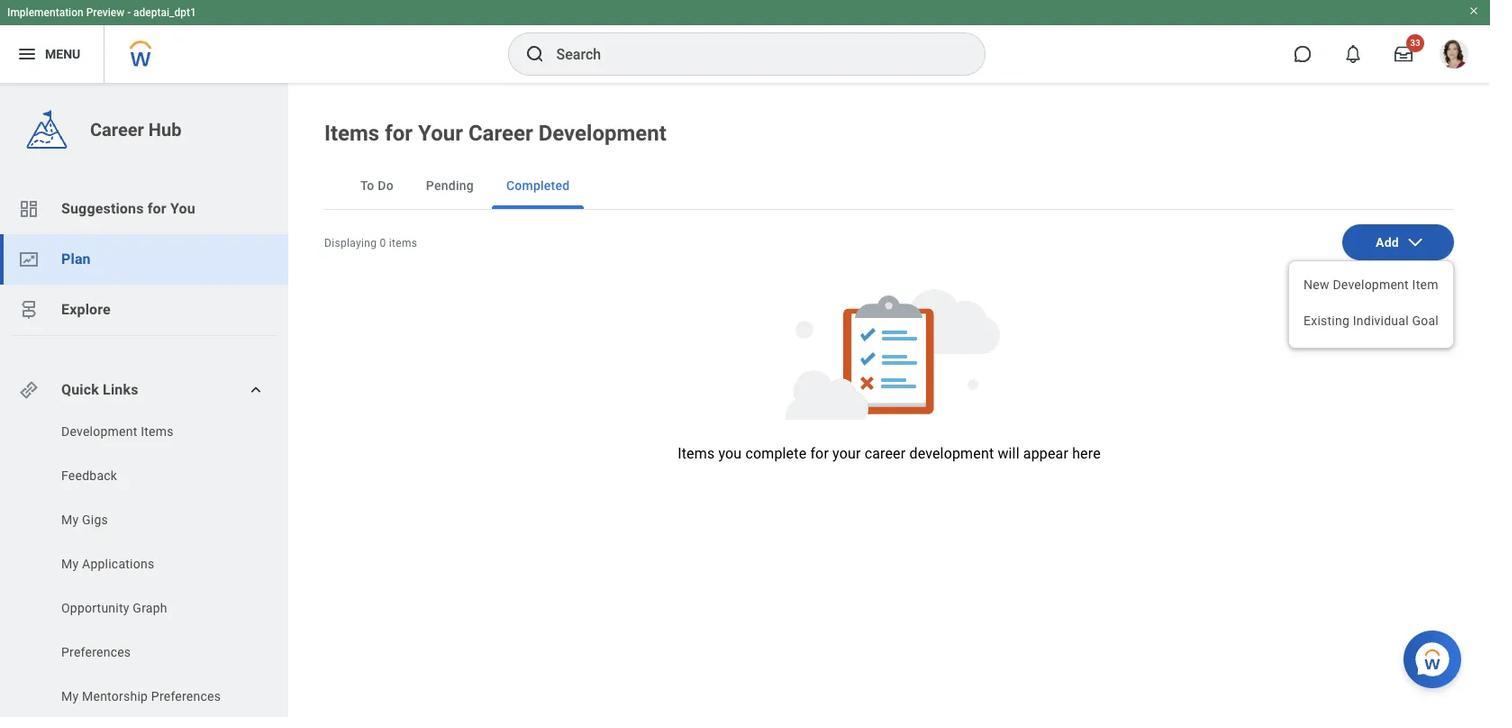 Task type: vqa. For each thing, say whether or not it's contained in the screenshot.
continuous service date
no



Task type: describe. For each thing, give the bounding box(es) containing it.
chevron up small image
[[247, 381, 265, 399]]

for for your
[[385, 121, 413, 146]]

new development item
[[1304, 278, 1439, 292]]

add
[[1376, 235, 1399, 250]]

Search Workday  search field
[[556, 34, 947, 74]]

items for items you complete for your career development will appear here
[[678, 445, 715, 462]]

quick links
[[61, 381, 138, 398]]

close environment banner image
[[1469, 5, 1479, 16]]

items for items for your career development
[[324, 121, 380, 146]]

menu
[[45, 47, 80, 61]]

development
[[910, 445, 994, 462]]

explore link
[[0, 285, 288, 335]]

list containing development items
[[0, 423, 288, 710]]

completed button
[[492, 162, 584, 209]]

inbox large image
[[1395, 45, 1413, 63]]

displaying
[[324, 237, 377, 250]]

do
[[378, 178, 394, 193]]

feedback
[[61, 469, 117, 483]]

0
[[380, 237, 386, 250]]

feedback link
[[59, 467, 245, 485]]

mentorship
[[82, 689, 148, 704]]

pending button
[[412, 162, 488, 209]]

menu button
[[0, 25, 104, 83]]

graph
[[133, 601, 167, 615]]

new
[[1304, 278, 1330, 292]]

justify image
[[16, 43, 38, 65]]

implementation preview -   adeptai_dpt1
[[7, 6, 196, 19]]

your
[[418, 121, 463, 146]]

1 horizontal spatial career
[[468, 121, 533, 146]]

new development item button
[[1289, 268, 1453, 305]]

career
[[865, 445, 906, 462]]

tab list containing to do
[[324, 162, 1454, 210]]

my for my applications
[[61, 557, 79, 571]]

development inside development items link
[[61, 424, 137, 439]]

my applications link
[[59, 555, 245, 573]]

list containing suggestions for you
[[0, 184, 288, 335]]

1 horizontal spatial preferences
[[151, 689, 221, 704]]

my applications
[[61, 557, 154, 571]]

0 horizontal spatial career
[[90, 119, 144, 141]]

opportunity
[[61, 601, 129, 615]]

my mentorship preferences
[[61, 689, 221, 704]]

you
[[718, 445, 742, 462]]

for for you
[[147, 200, 167, 217]]

items
[[389, 237, 417, 250]]

career hub
[[90, 119, 181, 141]]

explore
[[61, 301, 111, 318]]

hub
[[148, 119, 181, 141]]

to do
[[360, 178, 394, 193]]

add button
[[1342, 224, 1454, 260]]

pending
[[426, 178, 474, 193]]

menu banner
[[0, 0, 1490, 83]]

timeline milestone image
[[18, 299, 40, 321]]

here
[[1072, 445, 1101, 462]]

my for my mentorship preferences
[[61, 689, 79, 704]]

existing individual goal button
[[1289, 305, 1453, 341]]

quick links element
[[18, 372, 274, 408]]

gigs
[[82, 513, 108, 527]]

-
[[127, 6, 131, 19]]



Task type: locate. For each thing, give the bounding box(es) containing it.
2 horizontal spatial for
[[810, 445, 829, 462]]

1 vertical spatial for
[[147, 200, 167, 217]]

implementation
[[7, 6, 84, 19]]

your
[[833, 445, 861, 462]]

my gigs link
[[59, 511, 245, 529]]

link image
[[18, 379, 40, 401]]

development items
[[61, 424, 174, 439]]

development down the quick links
[[61, 424, 137, 439]]

add menu
[[1289, 268, 1453, 341]]

goal
[[1412, 314, 1439, 328]]

my gigs
[[61, 513, 108, 527]]

my inside the my applications link
[[61, 557, 79, 571]]

1 horizontal spatial development
[[538, 121, 667, 146]]

profile logan mcneil image
[[1440, 40, 1469, 72]]

my
[[61, 513, 79, 527], [61, 557, 79, 571], [61, 689, 79, 704]]

complete
[[745, 445, 807, 462]]

preferences down 'opportunity'
[[61, 645, 131, 660]]

adeptai_dpt1
[[133, 6, 196, 19]]

items down the quick links element
[[141, 424, 174, 439]]

appear
[[1023, 445, 1069, 462]]

plan
[[61, 250, 91, 268]]

2 vertical spatial development
[[61, 424, 137, 439]]

my left gigs
[[61, 513, 79, 527]]

2 list from the top
[[0, 423, 288, 710]]

0 vertical spatial items
[[324, 121, 380, 146]]

onboarding home image
[[18, 249, 40, 270]]

dashboard image
[[18, 198, 40, 220]]

links
[[103, 381, 138, 398]]

my inside my gigs link
[[61, 513, 79, 527]]

quick
[[61, 381, 99, 398]]

2 vertical spatial for
[[810, 445, 829, 462]]

development inside new development item button
[[1333, 278, 1409, 292]]

opportunity graph
[[61, 601, 167, 615]]

development up completed "button"
[[538, 121, 667, 146]]

1 horizontal spatial items
[[324, 121, 380, 146]]

you
[[170, 200, 195, 217]]

opportunity graph link
[[59, 599, 245, 617]]

completed
[[506, 178, 570, 193]]

2 my from the top
[[61, 557, 79, 571]]

my down my gigs
[[61, 557, 79, 571]]

0 vertical spatial my
[[61, 513, 79, 527]]

1 horizontal spatial for
[[385, 121, 413, 146]]

preferences link
[[59, 643, 245, 661]]

career left hub at the top left of page
[[90, 119, 144, 141]]

0 vertical spatial for
[[385, 121, 413, 146]]

applications
[[82, 557, 154, 571]]

to
[[360, 178, 374, 193]]

1 my from the top
[[61, 513, 79, 527]]

2 vertical spatial my
[[61, 689, 79, 704]]

1 vertical spatial items
[[141, 424, 174, 439]]

chevron down image
[[1406, 233, 1424, 251]]

displaying 0 items
[[324, 237, 417, 250]]

item
[[1412, 278, 1439, 292]]

for inside 'list'
[[147, 200, 167, 217]]

2 horizontal spatial development
[[1333, 278, 1409, 292]]

will
[[998, 445, 1020, 462]]

2 vertical spatial items
[[678, 445, 715, 462]]

2 horizontal spatial items
[[678, 445, 715, 462]]

items up to
[[324, 121, 380, 146]]

1 vertical spatial preferences
[[151, 689, 221, 704]]

development items link
[[59, 423, 245, 441]]

my inside my mentorship preferences link
[[61, 689, 79, 704]]

0 horizontal spatial for
[[147, 200, 167, 217]]

plan link
[[0, 234, 288, 285]]

33 button
[[1384, 34, 1424, 74]]

suggestions for you link
[[0, 184, 288, 234]]

0 vertical spatial preferences
[[61, 645, 131, 660]]

my mentorship preferences link
[[59, 687, 245, 705]]

1 list from the top
[[0, 184, 288, 335]]

existing individual goal
[[1304, 314, 1439, 328]]

items for your career development
[[324, 121, 667, 146]]

0 horizontal spatial preferences
[[61, 645, 131, 660]]

suggestions
[[61, 200, 144, 217]]

development
[[538, 121, 667, 146], [1333, 278, 1409, 292], [61, 424, 137, 439]]

items you complete for your career development will appear here
[[678, 445, 1101, 462]]

1 vertical spatial development
[[1333, 278, 1409, 292]]

items
[[324, 121, 380, 146], [141, 424, 174, 439], [678, 445, 715, 462]]

to do button
[[346, 162, 408, 209]]

development up existing individual goal
[[1333, 278, 1409, 292]]

1 vertical spatial my
[[61, 557, 79, 571]]

33
[[1410, 38, 1421, 48]]

career right your
[[468, 121, 533, 146]]

3 my from the top
[[61, 689, 79, 704]]

list
[[0, 184, 288, 335], [0, 423, 288, 710]]

0 horizontal spatial development
[[61, 424, 137, 439]]

preview
[[86, 6, 124, 19]]

suggestions for you
[[61, 200, 195, 217]]

notifications large image
[[1344, 45, 1362, 63]]

preferences
[[61, 645, 131, 660], [151, 689, 221, 704]]

1 vertical spatial list
[[0, 423, 288, 710]]

0 vertical spatial development
[[538, 121, 667, 146]]

0 vertical spatial list
[[0, 184, 288, 335]]

my left mentorship
[[61, 689, 79, 704]]

items left you
[[678, 445, 715, 462]]

individual
[[1353, 314, 1409, 328]]

search image
[[524, 43, 546, 65]]

tab list
[[324, 162, 1454, 210]]

items inside 'list'
[[141, 424, 174, 439]]

for
[[385, 121, 413, 146], [147, 200, 167, 217], [810, 445, 829, 462]]

preferences down 'preferences' link
[[151, 689, 221, 704]]

0 horizontal spatial items
[[141, 424, 174, 439]]

existing
[[1304, 314, 1350, 328]]

career
[[90, 119, 144, 141], [468, 121, 533, 146]]

my for my gigs
[[61, 513, 79, 527]]



